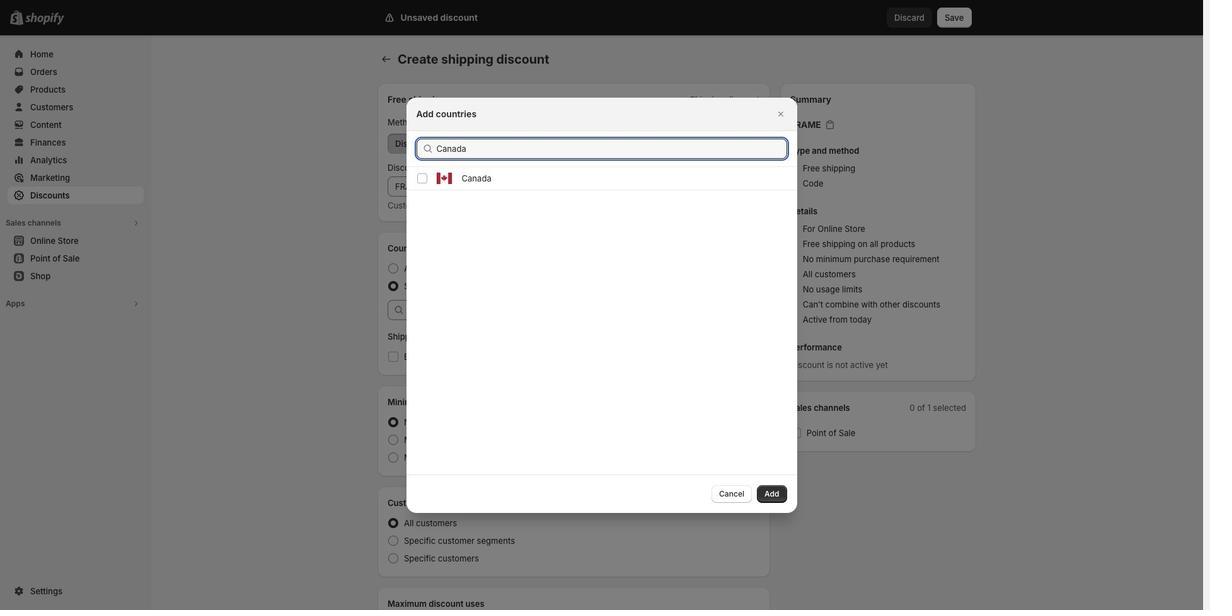 Task type: locate. For each thing, give the bounding box(es) containing it.
shopify image
[[25, 13, 64, 25]]

Search countries text field
[[437, 138, 787, 159]]

dialog
[[0, 97, 1203, 513]]



Task type: vqa. For each thing, say whether or not it's contained in the screenshot.
Enter time Text Field
no



